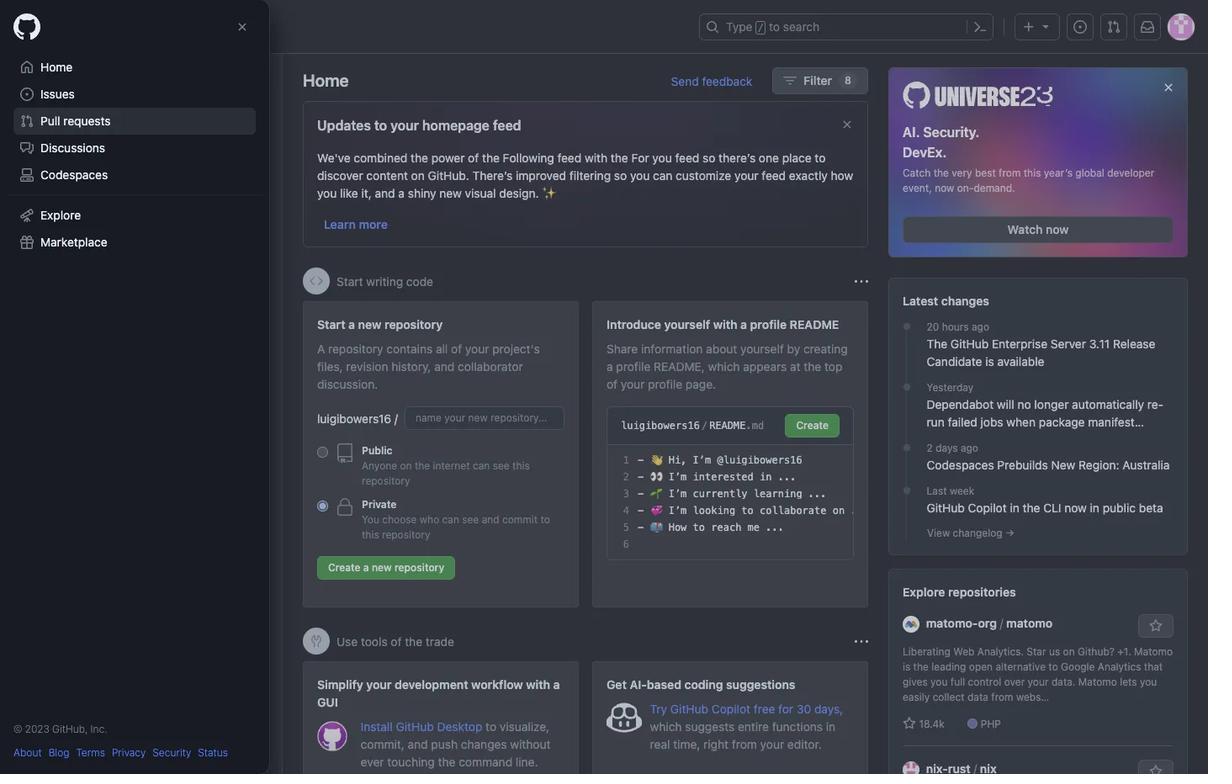 Task type: locate. For each thing, give the bounding box(es) containing it.
ready
[[20, 117, 54, 131]]

1 vertical spatial for
[[778, 702, 793, 716]]

feed
[[493, 118, 521, 133], [557, 151, 582, 165], [675, 151, 699, 165], [762, 168, 786, 183]]

your up collaborator
[[465, 342, 489, 356]]

data
[[967, 690, 989, 703]]

prebuilds
[[997, 457, 1048, 472]]

a right workflow
[[553, 677, 560, 692]]

-
[[638, 454, 644, 466], [638, 471, 644, 483], [638, 488, 644, 500], [638, 505, 644, 517], [638, 522, 644, 533]]

1 vertical spatial ago
[[961, 441, 978, 454]]

repository down keep
[[75, 183, 132, 197]]

existing
[[188, 135, 230, 149]]

✨
[[542, 186, 557, 200]]

1 horizontal spatial so
[[703, 151, 715, 165]]

for down ready at the left
[[20, 135, 35, 149]]

without
[[510, 737, 551, 751]]

0 vertical spatial this
[[1024, 166, 1041, 179]]

the left internet
[[415, 459, 430, 472]]

github
[[951, 336, 989, 350], [927, 500, 965, 515], [670, 702, 708, 716], [396, 719, 434, 734]]

explore up recent activity
[[40, 208, 81, 222]]

inc.
[[91, 723, 107, 735]]

with right workflow
[[526, 677, 550, 692]]

1 dot fill image from the top
[[900, 319, 913, 333]]

your inside try github copilot free for 30 days, which suggests entire functions in real time, right from your editor.
[[760, 737, 784, 751]]

explore element
[[888, 67, 1188, 774]]

1 - from the top
[[638, 454, 644, 466]]

development
[[395, 677, 468, 692]]

workflow
[[471, 677, 523, 692]]

luigibowers16 inside create a new repository element
[[317, 411, 391, 425]]

2 left the days
[[927, 441, 933, 454]]

None submit
[[785, 414, 840, 437]]

0 vertical spatial which
[[708, 359, 740, 374]]

luigibowers16 for luigibowers16 / readme .md
[[621, 420, 700, 432]]

keep
[[93, 152, 119, 167]]

... right collaborate at bottom right
[[851, 505, 869, 517]]

demand.
[[974, 181, 1015, 194]]

for left 30
[[778, 702, 793, 716]]

1 vertical spatial this
[[512, 459, 530, 472]]

notifications image
[[1141, 20, 1154, 34]]

days,
[[814, 702, 843, 716]]

a inside we've combined the power of the following feed with the for you feed so there's one place to discover content on github. there's improved filtering so you can customize your feed exactly how you like it, and a shiny new visual design. ✨
[[398, 186, 405, 200]]

a repository contains all of your project's files, revision history, and collaborator discussion.
[[317, 342, 540, 391]]

with inside we've combined the power of the following feed with the for you feed so there's one place to discover content on github. there's improved filtering so you can customize your feed exactly how you like it, and a shiny new visual design. ✨
[[585, 151, 607, 165]]

this up the commit
[[512, 459, 530, 472]]

terms link
[[76, 745, 105, 761]]

start for start a new repository
[[317, 317, 345, 331]]

release
[[1113, 336, 1156, 350]]

the down push
[[438, 755, 456, 769]]

readme up creating
[[790, 317, 839, 331]]

1 vertical spatial see
[[462, 513, 479, 526]]

i'm right 🌱
[[669, 488, 687, 500]]

ai-
[[630, 677, 647, 692]]

1 vertical spatial now
[[1046, 222, 1069, 236]]

requests
[[63, 114, 111, 128]]

2 horizontal spatial with
[[713, 317, 738, 331]]

watch
[[1008, 222, 1043, 236]]

watch now link
[[903, 216, 1174, 243]]

ago inside 2 days ago codespaces prebuilds new region: australia
[[961, 441, 978, 454]]

a left shiny
[[398, 186, 405, 200]]

security.
[[923, 124, 980, 139]]

commit,
[[361, 737, 404, 751]]

can left customize
[[653, 168, 673, 183]]

dialog
[[0, 0, 269, 774]]

0 vertical spatial can
[[653, 168, 673, 183]]

- right 5
[[638, 522, 644, 533]]

0 horizontal spatial luigibowers16
[[317, 411, 391, 425]]

1 horizontal spatial which
[[708, 359, 740, 374]]

and inside private you choose who can see and commit to this repository
[[482, 513, 500, 526]]

from down control on the right bottom of the page
[[991, 690, 1013, 703]]

ago right the days
[[961, 441, 978, 454]]

github up push
[[396, 719, 434, 734]]

0 vertical spatial now
[[935, 181, 954, 194]]

0 vertical spatial from
[[999, 166, 1021, 179]]

collaborator
[[458, 359, 523, 374]]

one
[[759, 151, 779, 165]]

security
[[153, 746, 191, 759]]

- right 3
[[638, 488, 644, 500]]

for inside try github copilot free for 30 days, which suggests entire functions in real time, right from your editor.
[[778, 702, 793, 716]]

1 horizontal spatial over
[[1004, 675, 1025, 688]]

enterprise
[[992, 336, 1048, 350]]

0 horizontal spatial over
[[145, 135, 169, 149]]

see inside private you choose who can see and commit to this repository
[[462, 513, 479, 526]]

/ down page.
[[702, 420, 708, 432]]

/ for luigibowers16 / readme .md
[[702, 420, 708, 432]]

on inside we've combined the power of the following feed with the for you feed so there's one place to discover content on github. there's improved filtering so you can customize your feed exactly how you like it, and a shiny new visual design. ✨
[[411, 168, 425, 183]]

security link
[[153, 745, 191, 761]]

dialog containing home
[[0, 0, 269, 774]]

Repository name text field
[[405, 406, 565, 430]]

x image
[[840, 118, 854, 131]]

- right 4
[[638, 505, 644, 517]]

time,
[[673, 737, 700, 751]]

copilot inside last week github copilot in the cli now in public beta
[[968, 500, 1007, 515]]

readme
[[790, 317, 839, 331], [709, 420, 746, 432]]

public anyone on the internet can see this repository
[[362, 444, 530, 487]]

0 vertical spatial ago
[[972, 320, 989, 333]]

0 horizontal spatial copilot
[[712, 702, 750, 716]]

on right anyone
[[400, 459, 412, 472]]

copilot
[[968, 500, 1007, 515], [712, 702, 750, 716]]

yourself
[[664, 317, 710, 331], [740, 342, 784, 356]]

start inside create a new repository element
[[317, 317, 345, 331]]

codespaces up create repository
[[40, 167, 108, 182]]

to right desktop
[[486, 719, 496, 734]]

1 vertical spatial start
[[317, 317, 345, 331]]

start right code image
[[337, 274, 363, 288]]

/ inside introduce yourself with a profile readme "element"
[[702, 420, 708, 432]]

i'm
[[693, 454, 711, 466], [669, 471, 687, 483], [669, 488, 687, 500], [669, 505, 687, 517]]

star image
[[903, 716, 916, 730]]

1 vertical spatial why am i seeing this? image
[[855, 635, 868, 648]]

issue opened image
[[1074, 20, 1087, 34]]

2 dot fill image from the top
[[900, 380, 913, 393]]

👀
[[650, 471, 663, 483]]

star
[[1027, 645, 1046, 658]]

ever
[[361, 755, 384, 769]]

2 - from the top
[[638, 471, 644, 483]]

1 horizontal spatial explore
[[903, 584, 945, 599]]

luigibowers16 inside introduce yourself with a profile readme "element"
[[621, 420, 700, 432]]

you down discover
[[317, 186, 337, 200]]

1 dot fill image from the top
[[900, 441, 913, 454]]

changes up the hours
[[941, 293, 989, 308]]

by
[[787, 342, 800, 356]]

so
[[703, 151, 715, 165], [614, 168, 627, 183]]

4
[[623, 505, 629, 517]]

0 vertical spatial explore
[[40, 208, 81, 222]]

your up pull requests
[[61, 96, 86, 110]]

2 vertical spatial can
[[442, 513, 459, 526]]

1 vertical spatial explore
[[903, 584, 945, 599]]

visual
[[465, 186, 496, 200]]

1 vertical spatial readme
[[709, 420, 746, 432]]

1 vertical spatial copilot
[[712, 702, 750, 716]]

a inside button
[[363, 561, 369, 574]]

0 horizontal spatial which
[[650, 719, 682, 734]]

right
[[703, 737, 729, 751]]

with inside "element"
[[713, 317, 738, 331]]

dot fill image
[[900, 441, 913, 454], [900, 483, 913, 497]]

1 vertical spatial yourself
[[740, 342, 784, 356]]

and down install github desktop link at left
[[408, 737, 428, 751]]

0 vertical spatial over
[[145, 135, 169, 149]]

from inside ai. security. devex. catch the very best from this year's global developer event, now on-demand.
[[999, 166, 1021, 179]]

why am i seeing this? image
[[855, 275, 868, 288], [855, 635, 868, 648]]

the left the power
[[411, 151, 428, 165]]

dot fill image
[[900, 319, 913, 333], [900, 380, 913, 393]]

beta
[[1139, 500, 1163, 515]]

1 vertical spatial 2
[[623, 471, 629, 483]]

none submit inside introduce yourself with a profile readme "element"
[[785, 414, 840, 437]]

1 horizontal spatial yourself
[[740, 342, 784, 356]]

web
[[953, 645, 975, 658]]

us
[[1049, 645, 1060, 658]]

recent activity
[[20, 232, 105, 247]]

2 vertical spatial changes
[[461, 737, 507, 751]]

0 vertical spatial codespaces
[[40, 167, 108, 182]]

1 vertical spatial from
[[991, 690, 1013, 703]]

/ inside 'type / to search'
[[758, 22, 764, 34]]

explore inside navigation
[[903, 584, 945, 599]]

repository
[[201, 117, 256, 131], [20, 152, 75, 167], [75, 183, 132, 197], [195, 185, 250, 199], [384, 317, 443, 331], [328, 342, 383, 356], [362, 475, 410, 487], [382, 528, 430, 541], [395, 561, 444, 574]]

0 horizontal spatial with
[[526, 677, 550, 692]]

1 vertical spatial codespaces
[[927, 457, 994, 472]]

1 horizontal spatial matomo
[[1134, 645, 1173, 658]]

0 horizontal spatial is
[[903, 660, 911, 673]]

None radio
[[317, 447, 328, 458]]

start
[[71, 117, 96, 131]]

0 horizontal spatial explore
[[40, 208, 81, 222]]

- right 1
[[638, 454, 644, 466]]

privacy link
[[112, 745, 146, 761]]

the inside share information about yourself by creating a profile readme, which appears at the top of your profile page.
[[804, 359, 821, 374]]

changes up command
[[461, 737, 507, 751]]

2 vertical spatial from
[[732, 737, 757, 751]]

pull requests
[[40, 114, 111, 128]]

can inside private you choose who can see and commit to this repository
[[442, 513, 459, 526]]

2 vertical spatial this
[[362, 528, 379, 541]]

0 vertical spatial with
[[585, 151, 607, 165]]

coding
[[685, 677, 723, 692]]

@nix-rust profile image
[[903, 761, 920, 774]]

dot fill image left the 20
[[900, 319, 913, 333]]

yesterday dependabot will no longer automatically re- run failed jobs when package manifest changes
[[927, 381, 1164, 446]]

create inside button
[[328, 561, 361, 574]]

30
[[797, 702, 811, 716]]

2 vertical spatial profile
[[648, 377, 682, 391]]

1 vertical spatial over
[[1004, 675, 1025, 688]]

on right us
[[1063, 645, 1075, 658]]

and down all
[[434, 359, 455, 374]]

alternative
[[996, 660, 1046, 673]]

... up learning
[[778, 471, 796, 483]]

google
[[1061, 660, 1095, 673]]

yourself up appears
[[740, 342, 784, 356]]

1 horizontal spatial is
[[985, 354, 994, 368]]

of right all
[[451, 342, 462, 356]]

1 horizontal spatial readme
[[790, 317, 839, 331]]

1 horizontal spatial see
[[493, 459, 510, 472]]

matomo up 'that'
[[1134, 645, 1173, 658]]

this inside private you choose who can see and commit to this repository
[[362, 528, 379, 541]]

private you choose who can see and commit to this repository
[[362, 498, 550, 541]]

changes down the failed
[[927, 432, 973, 446]]

1 horizontal spatial with
[[585, 151, 607, 165]]

is inside liberating web analytics. star us on github? +1. matomo is the leading open alternative to google analytics that gives you full control over your data. matomo lets you easily collect data from webs…
[[903, 660, 911, 673]]

2 vertical spatial now
[[1065, 500, 1087, 515]]

new down pull
[[48, 135, 70, 149]]

to inside liberating web analytics. star us on github? +1. matomo is the leading open alternative to google analytics that gives you full control over your data. matomo lets you easily collect data from webs…
[[1049, 660, 1058, 673]]

with inside simplify your development workflow with a gui
[[526, 677, 550, 692]]

plus image
[[1022, 20, 1036, 34]]

1 horizontal spatial for
[[778, 702, 793, 716]]

0 vertical spatial readme
[[790, 317, 839, 331]]

1 vertical spatial is
[[903, 660, 911, 673]]

1 vertical spatial dot fill image
[[900, 380, 913, 393]]

2 horizontal spatial can
[[653, 168, 673, 183]]

home link
[[13, 54, 256, 81]]

0 vertical spatial changes
[[941, 293, 989, 308]]

2 dot fill image from the top
[[900, 483, 913, 497]]

2 inside 1 - 👋 hi, i'm @luigibowers16 2 - 👀 i'm interested in ... 3 - 🌱 i'm currently learning ... 4 - 💞️ i'm looking to collaborate on ... 5 - 📫 how to reach me ... 6
[[623, 471, 629, 483]]

create a new repository
[[328, 561, 444, 574]]

0 horizontal spatial this
[[362, 528, 379, 541]]

now inside last week github copilot in the cli now in public beta
[[1065, 500, 1087, 515]]

0 vertical spatial copilot
[[968, 500, 1007, 515]]

new inside button
[[372, 561, 392, 574]]

repository down it.
[[195, 185, 250, 199]]

your down share
[[621, 377, 645, 391]]

explore repositories navigation
[[888, 568, 1188, 774]]

1 horizontal spatial can
[[473, 459, 490, 472]]

1 vertical spatial dot fill image
[[900, 483, 913, 497]]

see
[[493, 459, 510, 472], [462, 513, 479, 526]]

3
[[623, 488, 629, 500]]

ago inside 20 hours ago the github enterprise server 3.11 release candidate is available
[[972, 320, 989, 333]]

github inside simplify your development workflow with a gui element
[[396, 719, 434, 734]]

explore inside dialog
[[40, 208, 81, 222]]

0 horizontal spatial so
[[614, 168, 627, 183]]

and down content
[[375, 186, 395, 200]]

0 horizontal spatial can
[[442, 513, 459, 526]]

2 why am i seeing this? image from the top
[[855, 635, 868, 648]]

candidate
[[927, 354, 982, 368]]

is inside 20 hours ago the github enterprise server 3.11 release candidate is available
[[985, 354, 994, 368]]

0 vertical spatial start
[[337, 274, 363, 288]]

0 horizontal spatial readme
[[709, 420, 746, 432]]

can inside public anyone on the internet can see this repository
[[473, 459, 490, 472]]

1 horizontal spatial 2
[[927, 441, 933, 454]]

at
[[790, 359, 801, 374]]

for inside create your first project ready to start building? create a repository for a new idea or bring over an existing repository to keep contributing to it.
[[20, 135, 35, 149]]

this inside public anyone on the internet can see this repository
[[512, 459, 530, 472]]

6
[[623, 538, 629, 550]]

1 horizontal spatial luigibowers16
[[621, 420, 700, 432]]

triangle down image
[[1039, 19, 1053, 33]]

place
[[782, 151, 812, 165]]

start
[[337, 274, 363, 288], [317, 317, 345, 331]]

git pull request image
[[1107, 20, 1121, 34]]

profile up appears
[[750, 317, 787, 331]]

liberating
[[903, 645, 951, 658]]

ago for prebuilds
[[961, 441, 978, 454]]

0 vertical spatial so
[[703, 151, 715, 165]]

5 - from the top
[[638, 522, 644, 533]]

1 - 👋 hi, i'm @luigibowers16 2 - 👀 i'm interested in ... 3 - 🌱 i'm currently learning ... 4 - 💞️ i'm looking to collaborate on ... 5 - 📫 how to reach me ... 6
[[623, 454, 869, 550]]

dot fill image for the github enterprise server 3.11 release candidate is available
[[900, 319, 913, 333]]

first
[[89, 96, 112, 110]]

@matomo-org profile image
[[903, 616, 920, 633]]

matomo down "google"
[[1078, 675, 1117, 688]]

/ up anyone
[[394, 411, 398, 425]]

... right me
[[766, 522, 784, 533]]

0 vertical spatial yourself
[[664, 317, 710, 331]]

github desktop image
[[317, 721, 347, 751]]

2 horizontal spatial this
[[1024, 166, 1041, 179]]

on right collaborate at bottom right
[[833, 505, 845, 517]]

1 vertical spatial so
[[614, 168, 627, 183]]

your down there's
[[735, 168, 759, 183]]

this left "year's"
[[1024, 166, 1041, 179]]

a up share information about yourself by creating a profile readme, which appears at the top of your profile page.
[[741, 317, 747, 331]]

0 horizontal spatial for
[[20, 135, 35, 149]]

home up issues
[[40, 60, 73, 74]]

now left 'on-'
[[935, 181, 954, 194]]

2 inside 2 days ago codespaces prebuilds new region: australia
[[927, 441, 933, 454]]

the left trade
[[405, 634, 422, 648]]

0 vertical spatial 2
[[927, 441, 933, 454]]

automatically
[[1072, 397, 1144, 411]]

to right the commit
[[541, 513, 550, 526]]

copilot up suggests
[[712, 702, 750, 716]]

from inside liberating web analytics. star us on github? +1. matomo is the leading open alternative to google analytics that gives you full control over your data. matomo lets you easily collect data from webs…
[[991, 690, 1013, 703]]

more
[[359, 217, 388, 231]]

simplify your development workflow with a gui
[[317, 677, 560, 709]]

you
[[652, 151, 672, 165], [630, 168, 650, 183], [317, 186, 337, 200], [931, 675, 948, 688], [1140, 675, 1157, 688]]

type / to search
[[726, 19, 820, 34]]

0 horizontal spatial see
[[462, 513, 479, 526]]

over inside liberating web analytics. star us on github? +1. matomo is the leading open alternative to google analytics that gives you full control over your data. matomo lets you easily collect data from webs…
[[1004, 675, 1025, 688]]

luigibowers16 down discussion.
[[317, 411, 391, 425]]

none radio inside create a new repository element
[[317, 501, 328, 512]]

0 vertical spatial matomo
[[1134, 645, 1173, 658]]

design.
[[499, 186, 539, 200]]

all
[[436, 342, 448, 356]]

learn more link
[[324, 217, 388, 231]]

in down @luigibowers16
[[760, 471, 772, 483]]

codespaces inside 2 days ago codespaces prebuilds new region: australia
[[927, 457, 994, 472]]

repository up existing
[[201, 117, 256, 131]]

over down alternative
[[1004, 675, 1025, 688]]

github down the hours
[[951, 336, 989, 350]]

2 vertical spatial with
[[526, 677, 550, 692]]

0 horizontal spatial 2
[[623, 471, 629, 483]]

1 vertical spatial changes
[[927, 432, 973, 446]]

None radio
[[317, 501, 328, 512]]

last
[[927, 484, 947, 497]]

copilot up changelog
[[968, 500, 1007, 515]]

0 vertical spatial see
[[493, 459, 510, 472]]

0 vertical spatial why am i seeing this? image
[[855, 275, 868, 288]]

now right cli
[[1065, 500, 1087, 515]]

none radio inside create a new repository element
[[317, 447, 328, 458]]

to
[[769, 19, 780, 34], [57, 117, 68, 131], [374, 118, 387, 133], [815, 151, 826, 165], [78, 152, 89, 167], [191, 152, 202, 167], [742, 505, 754, 517], [541, 513, 550, 526], [693, 522, 705, 533], [1049, 660, 1058, 673], [486, 719, 496, 734]]

/ right type
[[758, 22, 764, 34]]

command palette image
[[973, 20, 987, 34]]

0 vertical spatial for
[[20, 135, 35, 149]]

collaborate
[[760, 505, 827, 517]]

0 horizontal spatial home
[[40, 60, 73, 74]]

0 horizontal spatial codespaces
[[40, 167, 108, 182]]

you down for
[[630, 168, 650, 183]]

0 vertical spatial is
[[985, 354, 994, 368]]

to inside we've combined the power of the following feed with the for you feed so there's one place to discover content on github. there's improved filtering so you can customize your feed exactly how you like it, and a shiny new visual design. ✨
[[815, 151, 826, 165]]

which down the about
[[708, 359, 740, 374]]

profile down readme,
[[648, 377, 682, 391]]

repository up revision
[[328, 342, 383, 356]]

get ai-based coding suggestions
[[607, 677, 795, 692]]

of down share
[[607, 377, 618, 391]]

which inside share information about yourself by creating a profile readme, which appears at the top of your profile page.
[[708, 359, 740, 374]]

yesterday
[[927, 381, 974, 393]]

trade
[[426, 634, 454, 648]]

github down last
[[927, 500, 965, 515]]

1 vertical spatial which
[[650, 719, 682, 734]]

1 vertical spatial can
[[473, 459, 490, 472]]

see right the who
[[462, 513, 479, 526]]

free
[[754, 702, 775, 716]]

0 vertical spatial dot fill image
[[900, 319, 913, 333]]

home up updates
[[303, 71, 349, 90]]

profile down share
[[616, 359, 651, 374]]

changes inside 'yesterday dependabot will no longer automatically re- run failed jobs when package manifest changes'
[[927, 432, 973, 446]]

dot fill image for github copilot in the cli now in public beta
[[900, 483, 913, 497]]

1 horizontal spatial this
[[512, 459, 530, 472]]

0 vertical spatial dot fill image
[[900, 441, 913, 454]]

code image
[[310, 274, 323, 288]]

1 horizontal spatial copilot
[[968, 500, 1007, 515]]

create down lock icon
[[328, 561, 361, 574]]

1 vertical spatial with
[[713, 317, 738, 331]]

discussion.
[[317, 377, 378, 391]]

your right simplify
[[366, 677, 392, 692]]

close image
[[1162, 81, 1175, 94]]

github inside 20 hours ago the github enterprise server 3.11 release candidate is available
[[951, 336, 989, 350]]

can inside we've combined the power of the following feed with the for you feed so there's one place to discover content on github. there's improved filtering so you can customize your feed exactly how you like it, and a shiny new visual design. ✨
[[653, 168, 673, 183]]

to right the how
[[693, 522, 705, 533]]

1 vertical spatial matomo
[[1078, 675, 1117, 688]]

/ inside create a new repository element
[[394, 411, 398, 425]]

1 horizontal spatial codespaces
[[927, 457, 994, 472]]

new down you
[[372, 561, 392, 574]]

from inside try github copilot free for 30 days, which suggests entire functions in real time, right from your editor.
[[732, 737, 757, 751]]

for
[[631, 151, 649, 165]]

repository down choose
[[382, 528, 430, 541]]

codespaces prebuilds new region: australia link
[[927, 456, 1174, 473]]

dot fill image left the days
[[900, 441, 913, 454]]

with up 'filtering'
[[585, 151, 607, 165]]

1 why am i seeing this? image from the top
[[855, 275, 868, 288]]

discussions
[[40, 141, 105, 155]]

feed up customize
[[675, 151, 699, 165]]

the inside to visualize, commit, and push changes without ever touching the command line.
[[438, 755, 456, 769]]

global
[[1076, 166, 1105, 179]]

repository inside a repository contains all of your project's files, revision history, and collaborator discussion.
[[328, 342, 383, 356]]

introduce
[[607, 317, 661, 331]]

a inside simplify your development workflow with a gui
[[553, 677, 560, 692]]

list
[[87, 13, 689, 40]]

your up webs…
[[1028, 675, 1049, 688]]



Task type: vqa. For each thing, say whether or not it's contained in the screenshot.
top Sort
no



Task type: describe. For each thing, give the bounding box(es) containing it.
your inside liberating web analytics. star us on github? +1. matomo is the leading open alternative to google analytics that gives you full control over your data. matomo lets you easily collect data from webs…
[[1028, 675, 1049, 688]]

/ for luigibowers16 /
[[394, 411, 398, 425]]

your inside create your first project ready to start building? create a repository for a new idea or bring over an existing repository to keep contributing to it.
[[61, 96, 86, 110]]

based
[[647, 677, 682, 692]]

a up existing
[[191, 117, 198, 131]]

why am i seeing this? image for get ai-based coding suggestions
[[855, 635, 868, 648]]

new inside we've combined the power of the following feed with the for you feed so there's one place to discover content on github. there's improved filtering so you can customize your feed exactly how you like it, and a shiny new visual design. ✨
[[439, 186, 462, 200]]

create a new repository element
[[317, 316, 565, 586]]

readme,
[[654, 359, 705, 374]]

project
[[115, 96, 156, 110]]

the up there's
[[482, 151, 500, 165]]

new up revision
[[358, 317, 381, 331]]

private
[[362, 498, 397, 511]]

we've combined the power of the following feed with the for you feed so there's one place to discover content on github. there's improved filtering so you can customize your feed exactly how you like it, and a shiny new visual design. ✨
[[317, 151, 853, 200]]

the inside liberating web analytics. star us on github? +1. matomo is the leading open alternative to google analytics that gives you full control over your data. matomo lets you easily collect data from webs…
[[913, 660, 929, 673]]

longer
[[1034, 397, 1069, 411]]

you
[[362, 513, 379, 526]]

github,
[[52, 723, 88, 735]]

get
[[607, 677, 627, 692]]

run
[[927, 414, 945, 429]]

/ inside explore repositories navigation
[[1000, 616, 1003, 630]]

use tools of the trade
[[337, 634, 454, 648]]

4 - from the top
[[638, 505, 644, 517]]

install github desktop link
[[361, 719, 486, 734]]

0 horizontal spatial matomo
[[1078, 675, 1117, 688]]

to up me
[[742, 505, 754, 517]]

dependabot
[[927, 397, 994, 411]]

updates
[[317, 118, 371, 133]]

ago for github
[[972, 320, 989, 333]]

to left start
[[57, 117, 68, 131]]

marketplace
[[40, 235, 107, 249]]

and inside to visualize, commit, and push changes without ever touching the command line.
[[408, 737, 428, 751]]

a down ready at the left
[[38, 135, 45, 149]]

your inside a repository contains all of your project's files, revision history, and collaborator discussion.
[[465, 342, 489, 356]]

copilot inside try github copilot free for 30 days, which suggests entire functions in real time, right from your editor.
[[712, 702, 750, 716]]

on inside public anyone on the internet can see this repository
[[400, 459, 412, 472]]

combined
[[354, 151, 407, 165]]

explore for explore
[[40, 208, 81, 222]]

why am i seeing this? image for introduce yourself with a profile readme
[[855, 275, 868, 288]]

there's
[[719, 151, 756, 165]]

power
[[431, 151, 465, 165]]

this inside ai. security. devex. catch the very best from this year's global developer event, now on-demand.
[[1024, 166, 1041, 179]]

github inside last week github copilot in the cli now in public beta
[[927, 500, 965, 515]]

to left search
[[769, 19, 780, 34]]

changelog
[[953, 526, 1003, 539]]

repository down ready at the left
[[20, 152, 75, 167]]

import
[[156, 185, 192, 199]]

gui
[[317, 695, 338, 709]]

create for create repository
[[34, 183, 72, 197]]

20 hours ago the github enterprise server 3.11 release candidate is available
[[927, 320, 1156, 368]]

3 - from the top
[[638, 488, 644, 500]]

luigibowers16 for luigibowers16 /
[[317, 411, 391, 425]]

see inside public anyone on the internet can see this repository
[[493, 459, 510, 472]]

a
[[317, 342, 325, 356]]

which inside try github copilot free for 30 days, which suggests entire functions in real time, right from your editor.
[[650, 719, 682, 734]]

top
[[825, 359, 843, 374]]

in up →
[[1010, 500, 1020, 515]]

universe23 image
[[903, 82, 1053, 108]]

real
[[650, 737, 670, 751]]

reach
[[711, 522, 742, 533]]

watch now
[[1008, 222, 1069, 236]]

feed down one
[[762, 168, 786, 183]]

new inside create your first project ready to start building? create a repository for a new idea or bring over an existing repository to keep contributing to it.
[[48, 135, 70, 149]]

files,
[[317, 359, 343, 374]]

introduce yourself with a profile readme element
[[592, 301, 869, 607]]

following
[[503, 151, 554, 165]]

explore for explore repositories
[[903, 584, 945, 599]]

tools image
[[310, 634, 323, 648]]

start for start writing code
[[337, 274, 363, 288]]

issues
[[40, 87, 75, 101]]

week
[[950, 484, 974, 497]]

you right for
[[652, 151, 672, 165]]

package
[[1039, 414, 1085, 429]]

changes inside to visualize, commit, and push changes without ever touching the command line.
[[461, 737, 507, 751]]

repository inside public anyone on the internet can see this repository
[[362, 475, 410, 487]]

repository up contains
[[384, 317, 443, 331]]

the
[[927, 336, 947, 350]]

full
[[951, 675, 965, 688]]

to up the combined
[[374, 118, 387, 133]]

region:
[[1079, 457, 1120, 472]]

you down 'that'
[[1140, 675, 1157, 688]]

1 vertical spatial profile
[[616, 359, 651, 374]]

@luigibowers16
[[717, 454, 802, 466]]

send
[[671, 74, 699, 88]]

ai. security. devex. catch the very best from this year's global developer event, now on-demand.
[[903, 124, 1155, 194]]

over inside create your first project ready to start building? create a repository for a new idea or bring over an existing repository to keep contributing to it.
[[145, 135, 169, 149]]

3.11
[[1089, 336, 1110, 350]]

get ai-based coding suggestions element
[[592, 661, 868, 774]]

in inside 1 - 👋 hi, i'm @luigibowers16 2 - 👀 i'm interested in ... 3 - 🌱 i'm currently learning ... 4 - 💞️ i'm looking to collaborate on ... 5 - 📫 how to reach me ... 6
[[760, 471, 772, 483]]

an
[[172, 135, 185, 149]]

days
[[936, 441, 958, 454]]

repo image
[[335, 443, 355, 464]]

and inside a repository contains all of your project's files, revision history, and collaborator discussion.
[[434, 359, 455, 374]]

control
[[968, 675, 1001, 688]]

on inside 1 - 👋 hi, i'm @luigibowers16 2 - 👀 i'm interested in ... 3 - 🌱 i'm currently learning ... 4 - 💞️ i'm looking to collaborate on ... 5 - 📫 how to reach me ... 6
[[833, 505, 845, 517]]

about blog terms privacy security status
[[13, 746, 228, 759]]

push
[[431, 737, 458, 751]]

very
[[952, 166, 972, 179]]

about
[[13, 746, 42, 759]]

blog
[[48, 746, 69, 759]]

matomo-org / matomo
[[926, 616, 1053, 630]]

repository inside private you choose who can see and commit to this repository
[[382, 528, 430, 541]]

feed up 'filtering'
[[557, 151, 582, 165]]

revision
[[346, 359, 388, 374]]

create for create a new repository
[[328, 561, 361, 574]]

to inside private you choose who can see and commit to this repository
[[541, 513, 550, 526]]

in left 'public'
[[1090, 500, 1100, 515]]

use
[[337, 634, 358, 648]]

discover
[[317, 168, 363, 183]]

i'm up the how
[[669, 505, 687, 517]]

1 horizontal spatial home
[[303, 71, 349, 90]]

of right tools
[[391, 634, 402, 648]]

of inside a repository contains all of your project's files, revision history, and collaborator discussion.
[[451, 342, 462, 356]]

filter image
[[784, 74, 797, 87]]

dot fill image for dependabot will no longer automatically re- run failed jobs when package manifest changes
[[900, 380, 913, 393]]

latest changes
[[903, 293, 989, 308]]

the inside public anyone on the internet can see this repository
[[415, 459, 430, 472]]

the inside last week github copilot in the cli now in public beta
[[1023, 500, 1040, 515]]

create for create your first project ready to start building? create a repository for a new idea or bring over an existing repository to keep contributing to it.
[[20, 96, 58, 110]]

create up an on the left of the page
[[152, 117, 188, 131]]

repository inside button
[[395, 561, 444, 574]]

event,
[[903, 181, 932, 194]]

0 vertical spatial profile
[[750, 317, 787, 331]]

📫
[[650, 522, 663, 533]]

terms
[[76, 746, 105, 759]]

about
[[706, 342, 737, 356]]

share information about yourself by creating a profile readme, which appears at the top of your profile page.
[[607, 342, 848, 391]]

server
[[1051, 336, 1086, 350]]

codespaces link
[[13, 162, 256, 188]]

create your first project ready to start building? create a repository for a new idea or bring over an existing repository to keep contributing to it.
[[20, 96, 256, 167]]

filter
[[804, 73, 832, 87]]

in inside try github copilot free for 30 days, which suggests entire functions in real time, right from your editor.
[[826, 719, 836, 734]]

to left it.
[[191, 152, 202, 167]]

line.
[[516, 755, 538, 769]]

touching
[[387, 755, 435, 769]]

your up the combined
[[390, 118, 419, 133]]

on inside liberating web analytics. star us on github? +1. matomo is the leading open alternative to google analytics that gives you full control over your data. matomo lets you easily collect data from webs…
[[1063, 645, 1075, 658]]

you up collect
[[931, 675, 948, 688]]

a inside share information about yourself by creating a profile readme, which appears at the top of your profile page.
[[607, 359, 613, 374]]

yourself inside share information about yourself by creating a profile readme, which appears at the top of your profile page.
[[740, 342, 784, 356]]

close image
[[236, 20, 249, 34]]

activity
[[63, 232, 105, 247]]

simplify your development workflow with a gui element
[[303, 661, 579, 774]]

your inside share information about yourself by creating a profile readme, which appears at the top of your profile page.
[[621, 377, 645, 391]]

bring
[[114, 135, 142, 149]]

devex.
[[903, 144, 947, 159]]

learn more
[[324, 217, 388, 231]]

i'm down hi,
[[669, 471, 687, 483]]

your inside simplify your development workflow with a gui
[[366, 677, 392, 692]]

view
[[927, 526, 950, 539]]

dot fill image for codespaces prebuilds new region: australia
[[900, 441, 913, 454]]

pull
[[40, 114, 60, 128]]

view changelog →
[[927, 526, 1015, 539]]

to inside to visualize, commit, and push changes without ever touching the command line.
[[486, 719, 496, 734]]

i'm right hi,
[[693, 454, 711, 466]]

desktop
[[437, 719, 482, 734]]

your inside we've combined the power of the following feed with the for you feed so there's one place to discover content on github. there's improved filtering so you can customize your feed exactly how you like it, and a shiny new visual design. ✨
[[735, 168, 759, 183]]

💞️
[[650, 505, 663, 517]]

try
[[650, 702, 667, 716]]

feed up following
[[493, 118, 521, 133]]

a up revision
[[348, 317, 355, 331]]

to down idea
[[78, 152, 89, 167]]

dependabot will no longer automatically re- run failed jobs when package manifest changes link
[[927, 395, 1174, 446]]

star this repository image
[[1149, 619, 1163, 632]]

open global navigation menu image
[[20, 20, 34, 34]]

feedback
[[702, 74, 752, 88]]

... up collaborate at bottom right
[[808, 488, 827, 500]]

lock image
[[335, 497, 355, 517]]

import repository
[[156, 185, 250, 199]]

and inside we've combined the power of the following feed with the for you feed so there's one place to discover content on github. there's improved filtering so you can customize your feed exactly how you like it, and a shiny new visual design. ✨
[[375, 186, 395, 200]]

github inside try github copilot free for 30 days, which suggests entire functions in real time, right from your editor.
[[670, 702, 708, 716]]

0 horizontal spatial yourself
[[664, 317, 710, 331]]

github copilot in the cli now in public beta link
[[927, 499, 1174, 516]]

now inside ai. security. devex. catch the very best from this year's global developer event, now on-demand.
[[935, 181, 954, 194]]

privacy
[[112, 746, 146, 759]]

of inside share information about yourself by creating a profile readme, which appears at the top of your profile page.
[[607, 377, 618, 391]]

/ for type / to search
[[758, 22, 764, 34]]

currently
[[693, 488, 748, 500]]

code
[[406, 274, 433, 288]]

star this repository image
[[1149, 764, 1163, 774]]

of inside we've combined the power of the following feed with the for you feed so there's one place to discover content on github. there's improved filtering so you can customize your feed exactly how you like it, and a shiny new visual design. ✨
[[468, 151, 479, 165]]

the left for
[[611, 151, 628, 165]]

me
[[748, 522, 760, 533]]

the inside ai. security. devex. catch the very best from this year's global developer event, now on-demand.
[[934, 166, 949, 179]]



